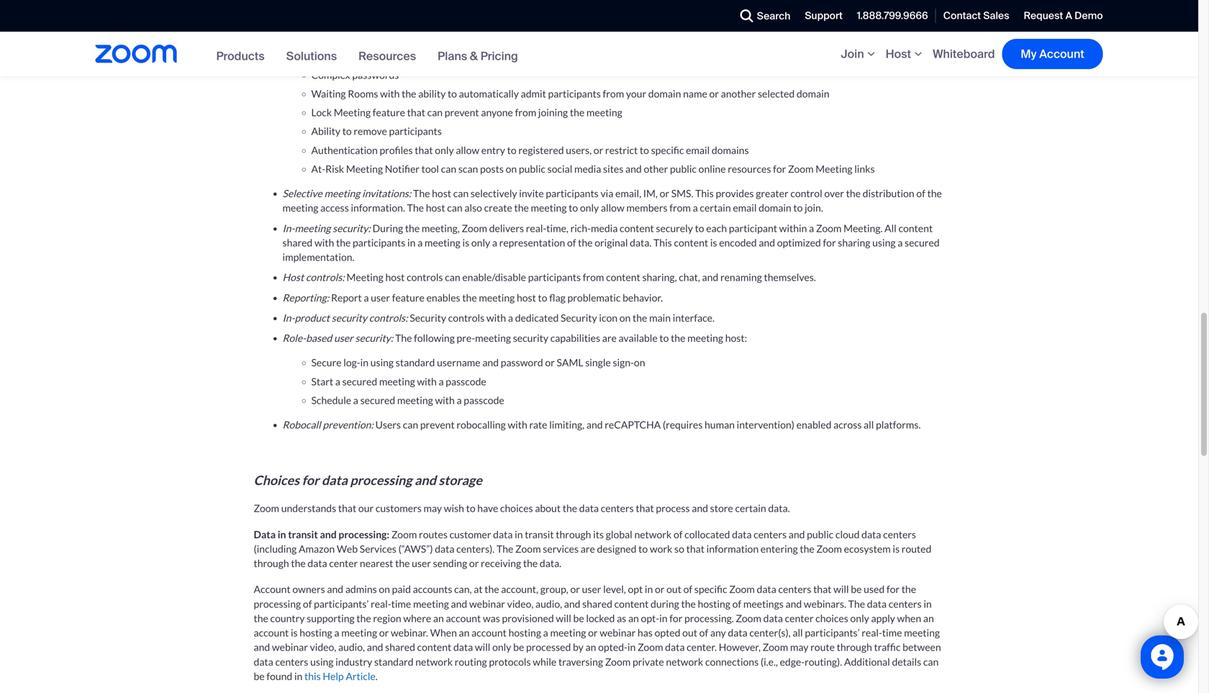 Task type: describe. For each thing, give the bounding box(es) containing it.
services
[[543, 543, 579, 555]]

and up industry
[[367, 641, 383, 654]]

process
[[656, 502, 690, 515]]

data
[[254, 528, 276, 541]]

and right limiting,
[[587, 419, 603, 431]]

and inside the secure log-in using standard username and password or saml single sign-on start a secured meeting with a passcode schedule a secured meeting with a passcode
[[483, 357, 499, 369]]

of inside zoom routes customer data in transit through its global network of collocated data centers and public cloud data centers (including amazon web services ("aws") data centers). the zoom services are designed to work so that information entering the zoom ecosystem is routed through the data center nearest the user sending or receiving the data.
[[674, 528, 683, 541]]

participants inside zoom has implemented numerous safeguards and controls to prohibit unauthorized participants from joining meetings:
[[283, 25, 335, 37]]

data up the found
[[254, 656, 273, 668]]

zoom down cloud at the right of the page
[[817, 543, 842, 555]]

zoom down center(s),
[[763, 641, 789, 654]]

0 vertical spatial are
[[602, 332, 617, 344]]

ids
[[435, 50, 450, 62]]

and inside during the meeting, zoom delivers real-time, rich-media content securely to each participant within a zoom meeting. all content shared with the participants in a meeting is only a representation of the original data. this content is encoded and optimized for sharing using a secured implementation.
[[759, 236, 775, 249]]

plans & pricing
[[438, 49, 518, 64]]

my
[[1021, 46, 1037, 62]]

0 vertical spatial may
[[424, 502, 442, 515]]

waiting
[[311, 87, 346, 100]]

or right "group,"
[[571, 583, 580, 596]]

1 vertical spatial secured
[[342, 375, 377, 388]]

nearest
[[360, 557, 393, 570]]

host button
[[886, 46, 926, 62]]

web
[[337, 543, 358, 555]]

1 vertical spatial passcode
[[464, 394, 505, 406]]

in up "(including"
[[278, 528, 286, 541]]

is down the also
[[463, 236, 470, 249]]

data up 'understands'
[[322, 472, 348, 488]]

a down supporting
[[334, 627, 339, 639]]

host for host controls: meeting host controls can enable/disable participants from content sharing, chat, and renaming themselves.
[[283, 271, 304, 283]]

access
[[320, 202, 349, 214]]

supporting
[[307, 612, 355, 625]]

plans & pricing link
[[438, 49, 518, 64]]

private
[[633, 656, 664, 668]]

1 vertical spatial prevent
[[420, 419, 455, 431]]

data up ecosystem
[[862, 528, 882, 541]]

join.
[[805, 202, 824, 214]]

0 vertical spatial passcode
[[446, 375, 487, 388]]

support
[[805, 9, 843, 22]]

and up amazon
[[320, 528, 337, 541]]

only up protocols
[[493, 641, 512, 654]]

meeting up 'report'
[[347, 271, 384, 283]]

that left our at the left
[[338, 502, 357, 515]]

the inside zoom routes customer data in transit through its global network of collocated data centers and public cloud data centers (including amazon web services ("aws") data centers). the zoom services are designed to work so that information entering the zoom ecosystem is routed through the data center nearest the user sending or receiving the data.
[[497, 543, 514, 555]]

choices
[[254, 472, 300, 488]]

to inside zoom routes customer data in transit through its global network of collocated data centers and public cloud data centers (including amazon web services ("aws") data centers). the zoom services are designed to work so that information entering the zoom ecosystem is routed through the data center nearest the user sending or receiving the data.
[[639, 543, 648, 555]]

meetings
[[744, 598, 784, 610]]

or right name
[[710, 87, 719, 100]]

so
[[675, 543, 685, 555]]

from down admit
[[515, 106, 537, 118]]

host down during
[[386, 271, 405, 283]]

log-
[[344, 357, 360, 369]]

1 vertical spatial webinar
[[600, 627, 636, 639]]

zoom up "private"
[[638, 641, 663, 654]]

can inside the account owners and admins on paid accounts can, at the account, group, or user level, opt in or out of specific zoom data centers that will be used for the processing of participants' real-time meeting and webinar video, audio, and shared content during the hosting of meetings and webinars. the data centers in the country supporting the region where an account was provisioned will be locked as an opt-in for processing. zoom data center choices only apply when an account is hosting a meeting or webinar. when an account hosting a meeting or webinar has opted out of any data center(s), all participants' real-time meeting and webinar video, audio, and shared content data will only be processed by an opted-in zoom data center. however, zoom may route through traffic between data centers using industry standard network routing protocols while traversing zoom private network connections (i.e., edge-routing). additional details can be found in
[[924, 656, 939, 668]]

my account
[[1021, 46, 1085, 62]]

control
[[791, 187, 823, 199]]

content right all in the top right of the page
[[899, 222, 933, 234]]

have
[[478, 502, 498, 515]]

to down main
[[660, 332, 669, 344]]

to left "join."
[[794, 202, 803, 214]]

0 horizontal spatial domain
[[649, 87, 681, 100]]

selected
[[758, 87, 795, 100]]

and left store
[[692, 502, 708, 515]]

2 horizontal spatial will
[[834, 583, 849, 596]]

zoom inside zoom has implemented numerous safeguards and controls to prohibit unauthorized participants from joining meetings:
[[526, 11, 551, 23]]

this inside the host can selectively invite participants via email, im, or sms. this provides greater control over the distribution of the meeting access information. the host can also create the meeting to only allow members from a certain email domain to join.
[[696, 187, 714, 199]]

to up rich-
[[569, 202, 578, 214]]

products
[[216, 49, 265, 64]]

0 horizontal spatial real-
[[371, 598, 391, 610]]

user right 'report'
[[371, 291, 390, 304]]

content down opt
[[615, 598, 649, 610]]

0 vertical spatial security:
[[333, 222, 371, 234]]

zoom up data
[[254, 502, 279, 515]]

webinars.
[[804, 598, 847, 610]]

posts
[[480, 163, 504, 175]]

that inside the account owners and admins on paid accounts can, at the account, group, or user level, opt in or out of specific zoom data centers that will be used for the processing of participants' real-time meeting and webinar video, audio, and shared content during the hosting of meetings and webinars. the data centers in the country supporting the region where an account was provisioned will be locked as an opt-in for processing. zoom data center choices only apply when an account is hosting a meeting or webinar. when an account hosting a meeting or webinar has opted out of any data center(s), all participants' real-time meeting and webinar video, audio, and shared content data will only be processed by an opted-in zoom data center. however, zoom may route through traffic between data centers using industry standard network routing protocols while traversing zoom private network connections (i.e., edge-routing). additional details can be found in
[[814, 583, 832, 596]]

for inside during the meeting, zoom delivers real-time, rich-media content securely to each participant within a zoom meeting. all content shared with the participants in a meeting is only a representation of the original data. this content is encoded and optimized for sharing using a secured implementation.
[[823, 236, 836, 249]]

can left the also
[[447, 202, 463, 214]]

can down ability
[[427, 106, 443, 118]]

in right opt
[[645, 583, 653, 596]]

1.888.799.9666 link
[[850, 0, 936, 31]]

host controls: meeting host controls can enable/disable participants from content sharing, chat, and renaming themselves.
[[283, 271, 816, 283]]

1 vertical spatial feature
[[392, 291, 425, 304]]

ability
[[311, 125, 341, 137]]

1 horizontal spatial certain
[[735, 502, 767, 515]]

joining inside eleven digit unique meeting ids complex passwords waiting rooms with the ability to automatically admit participants from your domain name or another selected domain lock meeting feature that can prevent anyone from joining the meeting ability to remove participants authentication profiles that only allow entry to registered users, or restrict to specific email domains at-risk meeting notifier tool can scan posts on public social media sites and other public online resources for zoom meeting links
[[539, 106, 568, 118]]

real- inside during the meeting, zoom delivers real-time, rich-media content securely to each participant within a zoom meeting. all content shared with the participants in a meeting is only a representation of the original data. this content is encoded and optimized for sharing using a secured implementation.
[[526, 222, 547, 234]]

users
[[376, 419, 401, 431]]

1 horizontal spatial public
[[670, 163, 697, 175]]

the left following
[[395, 332, 412, 344]]

a right schedule
[[353, 394, 359, 406]]

meeting inside during the meeting, zoom delivers real-time, rich-media content securely to each participant within a zoom meeting. all content shared with the participants in a meeting is only a representation of the original data. this content is encoded and optimized for sharing using a secured implementation.
[[425, 236, 461, 249]]

request a demo link
[[1017, 0, 1103, 31]]

with up role-based user security: the following pre-meeting security capabilities are available to the meeting host:
[[487, 312, 506, 324]]

of left 'meetings'
[[733, 598, 742, 610]]

based
[[306, 332, 332, 344]]

participants inside the host can selectively invite participants via email, im, or sms. this provides greater control over the distribution of the meeting access information. the host can also create the meeting to only allow members from a certain email domain to join.
[[546, 187, 599, 199]]

any
[[711, 627, 726, 639]]

data up routing
[[454, 641, 473, 654]]

(requires
[[663, 419, 703, 431]]

network down when
[[416, 656, 453, 668]]

automatically
[[459, 87, 519, 100]]

2 vertical spatial real-
[[862, 627, 883, 639]]

1 horizontal spatial hosting
[[509, 627, 541, 639]]

network down center.
[[666, 656, 704, 668]]

this help article .
[[305, 670, 378, 682]]

passwords
[[352, 69, 399, 81]]

zoom understands that our customers may wish to have choices about the data centers that process and store certain data.
[[254, 502, 790, 515]]

meeting down authentication
[[346, 163, 383, 175]]

customers
[[376, 502, 422, 515]]

meeting,
[[422, 222, 460, 234]]

a right sharing
[[898, 236, 903, 249]]

data down amazon
[[308, 557, 327, 570]]

dedicated
[[515, 312, 559, 324]]

using inside the account owners and admins on paid accounts can, at the account, group, or user level, opt in or out of specific zoom data centers that will be used for the processing of participants' real-time meeting and webinar video, audio, and shared content during the hosting of meetings and webinars. the data centers in the country supporting the region where an account was provisioned will be locked as an opt-in for processing. zoom data center choices only apply when an account is hosting a meeting or webinar. when an account hosting a meeting or webinar has opted out of any data center(s), all participants' real-time meeting and webinar video, audio, and shared content data will only be processed by an opted-in zoom data center. however, zoom may route through traffic between data centers using industry standard network routing protocols while traversing zoom private network connections (i.e., edge-routing). additional details can be found in
[[310, 656, 334, 668]]

content down securely
[[674, 236, 709, 249]]

our
[[359, 502, 374, 515]]

1 vertical spatial data.
[[769, 502, 790, 515]]

that inside zoom routes customer data in transit through its global network of collocated data centers and public cloud data centers (including amazon web services ("aws") data centers). the zoom services are designed to work so that information entering the zoom ecosystem is routed through the data center nearest the user sending or receiving the data.
[[687, 543, 705, 555]]

1 vertical spatial security:
[[355, 332, 393, 344]]

provides
[[716, 187, 754, 199]]

in-product security controls: security controls with a dedicated security icon on the main interface.
[[283, 312, 715, 324]]

anyone
[[481, 106, 513, 118]]

and right 'meetings'
[[786, 598, 802, 610]]

of inside during the meeting, zoom delivers real-time, rich-media content securely to each participant within a zoom meeting. all content shared with the participants in a meeting is only a representation of the original data. this content is encoded and optimized for sharing using a secured implementation.
[[567, 236, 576, 249]]

2 vertical spatial webinar
[[272, 641, 308, 654]]

of inside the host can selectively invite participants via email, im, or sms. this provides greater control over the distribution of the meeting access information. the host can also create the meeting to only allow members from a certain email domain to join.
[[917, 187, 926, 199]]

0 vertical spatial controls:
[[306, 271, 345, 283]]

or up during
[[655, 583, 665, 596]]

to right ability
[[448, 87, 457, 100]]

0 horizontal spatial video,
[[310, 641, 336, 654]]

over
[[825, 187, 845, 199]]

meeting up over
[[816, 163, 853, 175]]

a inside the host can selectively invite participants via email, im, or sms. this provides greater control over the distribution of the meeting access information. the host can also create the meeting to only allow members from a certain email domain to join.
[[693, 202, 698, 214]]

all inside the account owners and admins on paid accounts can, at the account, group, or user level, opt in or out of specific zoom data centers that will be used for the processing of participants' real-time meeting and webinar video, audio, and shared content during the hosting of meetings and webinars. the data centers in the country supporting the region where an account was provisioned will be locked as an opt-in for processing. zoom data center choices only apply when an account is hosting a meeting or webinar. when an account hosting a meeting or webinar has opted out of any data center(s), all participants' real-time meeting and webinar video, audio, and shared content data will only be processed by an opted-in zoom data center. however, zoom may route through traffic between data centers using industry standard network routing protocols while traversing zoom private network connections (i.e., edge-routing). additional details can be found in
[[793, 627, 803, 639]]

has inside the account owners and admins on paid accounts can, at the account, group, or user level, opt in or out of specific zoom data centers that will be used for the processing of participants' real-time meeting and webinar video, audio, and shared content during the hosting of meetings and webinars. the data centers in the country supporting the region where an account was provisioned will be locked as an opt-in for processing. zoom data center choices only apply when an account is hosting a meeting or webinar. when an account hosting a meeting or webinar has opted out of any data center(s), all participants' real-time meeting and webinar video, audio, and shared content data will only be processed by an opted-in zoom data center. however, zoom may route through traffic between data centers using industry standard network routing protocols while traversing zoom private network connections (i.e., edge-routing). additional details can be found in
[[638, 627, 653, 639]]

invitations:
[[362, 187, 411, 199]]

resources button
[[359, 49, 416, 64]]

this help article link
[[305, 670, 376, 682]]

also
[[465, 202, 482, 214]]

1 vertical spatial out
[[683, 627, 698, 639]]

choices inside the account owners and admins on paid accounts can, at the account, group, or user level, opt in or out of specific zoom data centers that will be used for the processing of participants' real-time meeting and webinar video, audio, and shared content during the hosting of meetings and webinars. the data centers in the country supporting the region where an account was provisioned will be locked as an opt-in for processing. zoom data center choices only apply when an account is hosting a meeting or webinar. when an account hosting a meeting or webinar has opted out of any data center(s), all participants' real-time meeting and webinar video, audio, and shared content data will only be processed by an opted-in zoom data center. however, zoom may route through traffic between data centers using industry standard network routing protocols while traversing zoom private network connections (i.e., edge-routing). additional details can be found in
[[816, 612, 849, 625]]

1 horizontal spatial video,
[[507, 598, 534, 610]]

1 vertical spatial security
[[513, 332, 549, 344]]

account up when
[[446, 612, 481, 625]]

of up processing.
[[684, 583, 693, 596]]

lock
[[311, 106, 332, 118]]

pre-
[[457, 332, 475, 344]]

or down locked
[[588, 627, 598, 639]]

a up processed
[[543, 627, 548, 639]]

1 transit from the left
[[288, 528, 318, 541]]

center inside zoom routes customer data in transit through its global network of collocated data centers and public cloud data centers (including amazon web services ("aws") data centers). the zoom services are designed to work so that information entering the zoom ecosystem is routed through the data center nearest the user sending or receiving the data.
[[329, 557, 358, 570]]

rich-
[[571, 222, 591, 234]]

2 horizontal spatial domain
[[797, 87, 830, 100]]

time,
[[547, 222, 569, 234]]

during the meeting, zoom delivers real-time, rich-media content securely to each participant within a zoom meeting. all content shared with the participants in a meeting is only a representation of the original data. this content is encoded and optimized for sharing using a secured implementation.
[[283, 222, 940, 263]]

0 horizontal spatial public
[[519, 163, 546, 175]]

product
[[295, 312, 330, 324]]

resources
[[359, 49, 416, 64]]

additional
[[845, 656, 890, 668]]

receiving
[[481, 557, 521, 570]]

a right start in the left of the page
[[335, 375, 340, 388]]

information
[[707, 543, 759, 555]]

of down owners
[[303, 598, 312, 610]]

the down invitations:
[[407, 202, 424, 214]]

when
[[430, 627, 457, 639]]

user inside zoom routes customer data in transit through its global network of collocated data centers and public cloud data centers (including amazon web services ("aws") data centers). the zoom services are designed to work so that information entering the zoom ecosystem is routed through the data center nearest the user sending or receiving the data.
[[412, 557, 431, 570]]

can,
[[454, 583, 472, 596]]

to right wish
[[466, 502, 476, 515]]

is down each
[[711, 236, 717, 249]]

saml
[[557, 357, 584, 369]]

0 horizontal spatial will
[[475, 641, 491, 654]]

to up other
[[640, 144, 649, 156]]

zoom down 'meetings'
[[736, 612, 762, 625]]

can right 'users'
[[403, 419, 418, 431]]

can up the also
[[453, 187, 469, 199]]

on right icon
[[620, 312, 631, 324]]

is inside the account owners and admins on paid accounts can, at the account, group, or user level, opt in or out of specific zoom data centers that will be used for the processing of participants' real-time meeting and webinar video, audio, and shared content during the hosting of meetings and webinars. the data centers in the country supporting the region where an account was provisioned will be locked as an opt-in for processing. zoom data center choices only apply when an account is hosting a meeting or webinar. when an account hosting a meeting or webinar has opted out of any data center(s), all participants' real-time meeting and webinar video, audio, and shared content data will only be processed by an opted-in zoom data center. however, zoom may route through traffic between data centers using industry standard network routing protocols while traversing zoom private network connections (i.e., edge-routing). additional details can be found in
[[291, 627, 298, 639]]

zoom up ("aws")
[[392, 528, 417, 541]]

a down meeting,
[[418, 236, 423, 249]]

0 vertical spatial audio,
[[536, 598, 562, 610]]

with down username on the left
[[435, 394, 455, 406]]

selective meeting invitations:
[[283, 187, 411, 199]]

and up the found
[[254, 641, 270, 654]]

1 horizontal spatial processing
[[350, 472, 412, 488]]

1 vertical spatial through
[[254, 557, 289, 570]]

data down used
[[867, 598, 887, 610]]

with down following
[[417, 375, 437, 388]]

zoom inside eleven digit unique meeting ids complex passwords waiting rooms with the ability to automatically admit participants from your domain name or another selected domain lock meeting feature that can prevent anyone from joining the meeting ability to remove participants authentication profiles that only allow entry to registered users, or restrict to specific email domains at-risk meeting notifier tool can scan posts on public social media sites and other public online resources for zoom meeting links
[[788, 163, 814, 175]]

in left this
[[294, 670, 303, 682]]

1 vertical spatial will
[[556, 612, 572, 625]]

public inside zoom routes customer data in transit through its global network of collocated data centers and public cloud data centers (including amazon web services ("aws") data centers). the zoom services are designed to work so that information entering the zoom ecosystem is routed through the data center nearest the user sending or receiving the data.
[[807, 528, 834, 541]]

sites
[[603, 163, 624, 175]]

zoom down "join."
[[816, 222, 842, 234]]

zoom down opted-
[[605, 656, 631, 668]]

processed
[[526, 641, 571, 654]]

data up information
[[732, 528, 752, 541]]

using inside during the meeting, zoom delivers real-time, rich-media content securely to each participant within a zoom meeting. all content shared with the participants in a meeting is only a representation of the original data. this content is encoded and optimized for sharing using a secured implementation.
[[873, 236, 896, 249]]

in inside the secure log-in using standard username and password or saml single sign-on start a secured meeting with a passcode schedule a secured meeting with a passcode
[[360, 357, 369, 369]]

level,
[[603, 583, 626, 596]]

shared inside during the meeting, zoom delivers real-time, rich-media content securely to each participant within a zoom meeting. all content shared with the participants in a meeting is only a representation of the original data. this content is encoded and optimized for sharing using a secured implementation.
[[283, 236, 313, 249]]

participants right admit
[[548, 87, 601, 100]]

can right tool
[[441, 163, 457, 175]]

from up problematic
[[583, 271, 604, 283]]

the host can selectively invite participants via email, im, or sms. this provides greater control over the distribution of the meeting access information. the host can also create the meeting to only allow members from a certain email domain to join.
[[283, 187, 942, 214]]

and inside eleven digit unique meeting ids complex passwords waiting rooms with the ability to automatically admit participants from your domain name or another selected domain lock meeting feature that can prevent anyone from joining the meeting ability to remove participants authentication profiles that only allow entry to registered users, or restrict to specific email domains at-risk meeting notifier tool can scan posts on public social media sites and other public online resources for zoom meeting links
[[626, 163, 642, 175]]

social
[[548, 163, 573, 175]]

invite
[[519, 187, 544, 199]]

eleven
[[311, 50, 341, 62]]

has inside zoom has implemented numerous safeguards and controls to prohibit unauthorized participants from joining meetings:
[[553, 11, 569, 23]]

storage
[[439, 472, 482, 488]]

using inside the secure log-in using standard username and password or saml single sign-on start a secured meeting with a passcode schedule a secured meeting with a passcode
[[371, 357, 394, 369]]

2 vertical spatial shared
[[385, 641, 415, 654]]

2 horizontal spatial hosting
[[698, 598, 731, 610]]

specific inside eleven digit unique meeting ids complex passwords waiting rooms with the ability to automatically admit participants from your domain name or another selected domain lock meeting feature that can prevent anyone from joining the meeting ability to remove participants authentication profiles that only allow entry to registered users, or restrict to specific email domains at-risk meeting notifier tool can scan posts on public social media sites and other public online resources for zoom meeting links
[[651, 144, 684, 156]]

robocall prevention: users can prevent robocalling with rate limiting, and recaptcha (requires human intervention) enabled across all platforms.
[[283, 419, 921, 431]]

your
[[626, 87, 647, 100]]

media inside eleven digit unique meeting ids complex passwords waiting rooms with the ability to automatically admit participants from your domain name or another selected domain lock meeting feature that can prevent anyone from joining the meeting ability to remove participants authentication profiles that only allow entry to registered users, or restrict to specific email domains at-risk meeting notifier tool can scan posts on public social media sites and other public online resources for zoom meeting links
[[575, 163, 601, 175]]

during
[[373, 222, 403, 234]]

certain inside the host can selectively invite participants via email, im, or sms. this provides greater control over the distribution of the meeting access information. the host can also create the meeting to only allow members from a certain email domain to join.
[[700, 202, 731, 214]]

0 vertical spatial participants'
[[314, 598, 369, 610]]

2 vertical spatial secured
[[360, 394, 395, 406]]

whiteboard
[[933, 46, 995, 62]]

routing).
[[805, 656, 843, 668]]

global
[[606, 528, 633, 541]]

0 horizontal spatial hosting
[[300, 627, 332, 639]]

all
[[885, 222, 897, 234]]

the down tool
[[413, 187, 430, 199]]

with inside eleven digit unique meeting ids complex passwords waiting rooms with the ability to automatically admit participants from your domain name or another selected domain lock meeting feature that can prevent anyone from joining the meeting ability to remove participants authentication profiles that only allow entry to registered users, or restrict to specific email domains at-risk meeting notifier tool can scan posts on public social media sites and other public online resources for zoom meeting links
[[380, 87, 400, 100]]

in down during
[[660, 612, 668, 625]]

in inside during the meeting, zoom delivers real-time, rich-media content securely to each participant within a zoom meeting. all content shared with the participants in a meeting is only a representation of the original data. this content is encoded and optimized for sharing using a secured implementation.
[[408, 236, 416, 249]]

and right chat,
[[702, 271, 719, 283]]

0 horizontal spatial audio,
[[338, 641, 365, 654]]

in inside zoom routes customer data in transit through its global network of collocated data centers and public cloud data centers (including amazon web services ("aws") data centers). the zoom services are designed to work so that information entering the zoom ecosystem is routed through the data center nearest the user sending or receiving the data.
[[515, 528, 523, 541]]

data up 'meetings'
[[757, 583, 777, 596]]

user right based at the top
[[334, 332, 353, 344]]

only left apply on the bottom of the page
[[851, 612, 870, 625]]

and down "group,"
[[564, 598, 581, 610]]

region
[[373, 612, 402, 625]]

rooms
[[348, 87, 378, 100]]

email inside eleven digit unique meeting ids complex passwords waiting rooms with the ability to automatically admit participants from your domain name or another selected domain lock meeting feature that can prevent anyone from joining the meeting ability to remove participants authentication profiles that only allow entry to registered users, or restrict to specific email domains at-risk meeting notifier tool can scan posts on public social media sites and other public online resources for zoom meeting links
[[686, 144, 710, 156]]

solutions
[[286, 49, 337, 64]]

to up authentication
[[342, 125, 352, 137]]

centers).
[[457, 543, 495, 555]]

centers up global
[[601, 502, 634, 515]]

and left admins
[[327, 583, 344, 596]]

human
[[705, 419, 735, 431]]

from left your
[[603, 87, 624, 100]]

0 horizontal spatial out
[[667, 583, 682, 596]]

customer
[[450, 528, 491, 541]]

where
[[403, 612, 431, 625]]

opt
[[628, 583, 643, 596]]

&
[[470, 49, 478, 64]]

that down ability
[[407, 106, 426, 118]]

("aws")
[[399, 543, 433, 555]]

representation
[[499, 236, 565, 249]]

data up center(s),
[[764, 612, 783, 625]]

centers up routed
[[883, 528, 917, 541]]



Task type: locate. For each thing, give the bounding box(es) containing it.
limiting,
[[550, 419, 585, 431]]

to left work
[[639, 543, 648, 555]]

amazon
[[299, 543, 335, 555]]

of left any on the right bottom
[[700, 627, 709, 639]]

in- for meeting
[[283, 222, 295, 234]]

1 horizontal spatial participants'
[[805, 627, 860, 639]]

and left the password
[[483, 357, 499, 369]]

through down "(including"
[[254, 557, 289, 570]]

while
[[533, 656, 557, 668]]

is left routed
[[893, 543, 900, 555]]

a up role-based user security: the following pre-meeting security capabilities are available to the meeting host:
[[508, 312, 513, 324]]

secured
[[905, 236, 940, 249], [342, 375, 377, 388], [360, 394, 395, 406]]

route
[[811, 641, 835, 654]]

1 in- from the top
[[283, 222, 295, 234]]

host:
[[726, 332, 747, 344]]

role-based user security: the following pre-meeting security capabilities are available to the meeting host:
[[283, 332, 747, 344]]

1 horizontal spatial will
[[556, 612, 572, 625]]

1 vertical spatial controls
[[407, 271, 443, 283]]

account up country
[[254, 583, 291, 596]]

controls inside zoom has implemented numerous safeguards and controls to prohibit unauthorized participants from joining meetings:
[[745, 11, 782, 23]]

search
[[757, 9, 791, 23]]

.
[[376, 670, 378, 682]]

participant
[[729, 222, 778, 234]]

start
[[311, 375, 333, 388]]

webinar down as
[[600, 627, 636, 639]]

has left implemented
[[553, 11, 569, 23]]

0 vertical spatial media
[[575, 163, 601, 175]]

be left used
[[851, 583, 862, 596]]

with inside during the meeting, zoom delivers real-time, rich-media content securely to each participant within a zoom meeting. all content shared with the participants in a meeting is only a representation of the original data. this content is encoded and optimized for sharing using a secured implementation.
[[315, 236, 334, 249]]

the
[[402, 87, 417, 100], [570, 106, 585, 118], [846, 187, 861, 199], [928, 187, 942, 199], [514, 202, 529, 214], [405, 222, 420, 234], [336, 236, 351, 249], [578, 236, 593, 249], [462, 291, 477, 304], [633, 312, 648, 324], [671, 332, 686, 344], [563, 502, 578, 515], [800, 543, 815, 555], [291, 557, 306, 570], [395, 557, 410, 570], [523, 557, 538, 570], [485, 583, 499, 596], [902, 583, 917, 596], [681, 598, 696, 610], [254, 612, 268, 625], [357, 612, 371, 625]]

0 horizontal spatial security
[[332, 312, 367, 324]]

media inside during the meeting, zoom delivers real-time, rich-media content securely to each participant within a zoom meeting. all content shared with the participants in a meeting is only a representation of the original data. this content is encoded and optimized for sharing using a secured implementation.
[[591, 222, 618, 234]]

1 horizontal spatial through
[[556, 528, 591, 541]]

from inside the host can selectively invite participants via email, im, or sms. this provides greater control over the distribution of the meeting access information. the host can also create the meeting to only allow members from a certain email domain to join.
[[670, 202, 691, 214]]

1 horizontal spatial all
[[864, 419, 874, 431]]

0 vertical spatial feature
[[373, 106, 405, 118]]

feature left enables
[[392, 291, 425, 304]]

2 vertical spatial controls
[[448, 312, 485, 324]]

reporting: report a user feature enables the meeting host to flag problematic behavior.
[[283, 291, 663, 304]]

account right the my
[[1040, 46, 1085, 62]]

data. down services
[[540, 557, 562, 570]]

1 horizontal spatial time
[[883, 627, 902, 639]]

account
[[1040, 46, 1085, 62], [254, 583, 291, 596]]

only up rich-
[[580, 202, 599, 214]]

only up tool
[[435, 144, 454, 156]]

for inside eleven digit unique meeting ids complex passwords waiting rooms with the ability to automatically admit participants from your domain name or another selected domain lock meeting feature that can prevent anyone from joining the meeting ability to remove participants authentication profiles that only allow entry to registered users, or restrict to specific email domains at-risk meeting notifier tool can scan posts on public social media sites and other public online resources for zoom meeting links
[[773, 163, 786, 175]]

to right entry
[[507, 144, 517, 156]]

1 horizontal spatial controls:
[[369, 312, 408, 324]]

processing inside the account owners and admins on paid accounts can, at the account, group, or user level, opt in or out of specific zoom data centers that will be used for the processing of participants' real-time meeting and webinar video, audio, and shared content during the hosting of meetings and webinars. the data centers in the country supporting the region where an account was provisioned will be locked as an opt-in for processing. zoom data center choices only apply when an account is hosting a meeting or webinar. when an account hosting a meeting or webinar has opted out of any data center(s), all participants' real-time meeting and webinar video, audio, and shared content data will only be processed by an opted-in zoom data center. however, zoom may route through traffic between data centers using industry standard network routing protocols while traversing zoom private network connections (i.e., edge-routing). additional details can be found in
[[254, 598, 301, 610]]

is down country
[[291, 627, 298, 639]]

0 horizontal spatial host
[[283, 271, 304, 283]]

within
[[780, 222, 807, 234]]

only inside eleven digit unique meeting ids complex passwords waiting rooms with the ability to automatically admit participants from your domain name or another selected domain lock meeting feature that can prevent anyone from joining the meeting ability to remove participants authentication profiles that only allow entry to registered users, or restrict to specific email domains at-risk meeting notifier tool can scan posts on public social media sites and other public online resources for zoom meeting links
[[435, 144, 454, 156]]

0 vertical spatial shared
[[283, 236, 313, 249]]

are
[[602, 332, 617, 344], [581, 543, 595, 555]]

controls
[[745, 11, 782, 23], [407, 271, 443, 283], [448, 312, 485, 324]]

2 vertical spatial through
[[837, 641, 872, 654]]

host up dedicated
[[517, 291, 536, 304]]

greater
[[756, 187, 789, 199]]

on inside the account owners and admins on paid accounts can, at the account, group, or user level, opt in or out of specific zoom data centers that will be used for the processing of participants' real-time meeting and webinar video, audio, and shared content during the hosting of meetings and webinars. the data centers in the country supporting the region where an account was provisioned will be locked as an opt-in for processing. zoom data center choices only apply when an account is hosting a meeting or webinar. when an account hosting a meeting or webinar has opted out of any data center(s), all participants' real-time meeting and webinar video, audio, and shared content data will only be processed by an opted-in zoom data center. however, zoom may route through traffic between data centers using industry standard network routing protocols while traversing zoom private network connections (i.e., edge-routing). additional details can be found in
[[379, 583, 390, 596]]

domain down the greater
[[759, 202, 792, 214]]

0 vertical spatial this
[[696, 187, 714, 199]]

and inside zoom routes customer data in transit through its global network of collocated data centers and public cloud data centers (including amazon web services ("aws") data centers). the zoom services are designed to work so that information entering the zoom ecosystem is routed through the data center nearest the user sending or receiving the data.
[[789, 528, 805, 541]]

standard inside the secure log-in using standard username and password or saml single sign-on start a secured meeting with a passcode schedule a secured meeting with a passcode
[[396, 357, 435, 369]]

1 vertical spatial real-
[[371, 598, 391, 610]]

2 transit from the left
[[525, 528, 554, 541]]

webinar up was
[[469, 598, 505, 610]]

and down participant on the top right
[[759, 236, 775, 249]]

2 horizontal spatial shared
[[583, 598, 613, 610]]

1 horizontal spatial transit
[[525, 528, 554, 541]]

0 vertical spatial choices
[[500, 502, 533, 515]]

account down country
[[254, 627, 289, 639]]

participants inside during the meeting, zoom delivers real-time, rich-media content securely to each participant within a zoom meeting. all content shared with the participants in a meeting is only a representation of the original data. this content is encoded and optimized for sharing using a secured implementation.
[[353, 236, 406, 249]]

1 horizontal spatial host
[[886, 46, 912, 62]]

a
[[1066, 9, 1073, 22]]

0 vertical spatial time
[[391, 598, 411, 610]]

demo
[[1075, 9, 1103, 22]]

that up webinars.
[[814, 583, 832, 596]]

1 vertical spatial specific
[[695, 583, 728, 596]]

0 horizontal spatial data.
[[540, 557, 562, 570]]

locked
[[586, 612, 615, 625]]

hosting up processing.
[[698, 598, 731, 610]]

out
[[667, 583, 682, 596], [683, 627, 698, 639]]

or right "im,"
[[660, 187, 670, 199]]

1 vertical spatial shared
[[583, 598, 613, 610]]

standard inside the account owners and admins on paid accounts can, at the account, group, or user level, opt in or out of specific zoom data centers that will be used for the processing of participants' real-time meeting and webinar video, audio, and shared content during the hosting of meetings and webinars. the data centers in the country supporting the region where an account was provisioned will be locked as an opt-in for processing. zoom data center choices only apply when an account is hosting a meeting or webinar. when an account hosting a meeting or webinar has opted out of any data center(s), all participants' real-time meeting and webinar video, audio, and shared content data will only be processed by an opted-in zoom data center. however, zoom may route through traffic between data centers using industry standard network routing protocols while traversing zoom private network connections (i.e., edge-routing). additional details can be found in
[[374, 656, 414, 668]]

will
[[834, 583, 849, 596], [556, 612, 572, 625], [475, 641, 491, 654]]

0 vertical spatial has
[[553, 11, 569, 23]]

and inside zoom has implemented numerous safeguards and controls to prohibit unauthorized participants from joining meetings:
[[727, 11, 743, 23]]

edge-
[[780, 656, 805, 668]]

1 horizontal spatial audio,
[[536, 598, 562, 610]]

choices down webinars.
[[816, 612, 849, 625]]

following
[[414, 332, 455, 344]]

email
[[686, 144, 710, 156], [733, 202, 757, 214]]

a up robocalling
[[457, 394, 462, 406]]

all right across
[[864, 419, 874, 431]]

2 vertical spatial will
[[475, 641, 491, 654]]

2 security from the left
[[561, 312, 597, 324]]

via
[[601, 187, 614, 199]]

2 vertical spatial using
[[310, 656, 334, 668]]

the inside the account owners and admins on paid accounts can, at the account, group, or user level, opt in or out of specific zoom data centers that will be used for the processing of participants' real-time meeting and webinar video, audio, and shared content during the hosting of meetings and webinars. the data centers in the country supporting the region where an account was provisioned will be locked as an opt-in for processing. zoom data center choices only apply when an account is hosting a meeting or webinar. when an account hosting a meeting or webinar has opted out of any data center(s), all participants' real-time meeting and webinar video, audio, and shared content data will only be processed by an opted-in zoom data center. however, zoom may route through traffic between data centers using industry standard network routing protocols while traversing zoom private network connections (i.e., edge-routing). additional details can be found in
[[849, 598, 865, 610]]

0 vertical spatial security
[[332, 312, 367, 324]]

network
[[635, 528, 672, 541], [416, 656, 453, 668], [666, 656, 704, 668]]

links
[[855, 163, 875, 175]]

that up tool
[[415, 144, 433, 156]]

1 horizontal spatial webinar
[[469, 598, 505, 610]]

0 horizontal spatial participants'
[[314, 598, 369, 610]]

0 horizontal spatial has
[[553, 11, 569, 23]]

1 vertical spatial standard
[[374, 656, 414, 668]]

however,
[[719, 641, 761, 654]]

on inside eleven digit unique meeting ids complex passwords waiting rooms with the ability to automatically admit participants from your domain name or another selected domain lock meeting feature that can prevent anyone from joining the meeting ability to remove participants authentication profiles that only allow entry to registered users, or restrict to specific email domains at-risk meeting notifier tool can scan posts on public social media sites and other public online resources for zoom meeting links
[[506, 163, 517, 175]]

video, down account,
[[507, 598, 534, 610]]

time down the paid
[[391, 598, 411, 610]]

or inside zoom routes customer data in transit through its global network of collocated data centers and public cloud data centers (including amazon web services ("aws") data centers). the zoom services are designed to work so that information entering the zoom ecosystem is routed through the data center nearest the user sending or receiving the data.
[[469, 557, 479, 570]]

recaptcha
[[605, 419, 661, 431]]

2 horizontal spatial webinar
[[600, 627, 636, 639]]

1 vertical spatial video,
[[310, 641, 336, 654]]

and right safeguards
[[727, 11, 743, 23]]

join
[[841, 46, 864, 62]]

1 vertical spatial controls:
[[369, 312, 408, 324]]

0 vertical spatial allow
[[456, 144, 480, 156]]

0 vertical spatial secured
[[905, 236, 940, 249]]

0 horizontal spatial choices
[[500, 502, 533, 515]]

1 vertical spatial media
[[591, 222, 618, 234]]

1 horizontal spatial has
[[638, 627, 653, 639]]

0 vertical spatial certain
[[700, 202, 731, 214]]

network inside zoom routes customer data in transit through its global network of collocated data centers and public cloud data centers (including amazon web services ("aws") data centers). the zoom services are designed to work so that information entering the zoom ecosystem is routed through the data center nearest the user sending or receiving the data.
[[635, 528, 672, 541]]

data up its
[[579, 502, 599, 515]]

1 horizontal spatial shared
[[385, 641, 415, 654]]

complex
[[311, 69, 350, 81]]

0 horizontal spatial email
[[686, 144, 710, 156]]

0 horizontal spatial center
[[329, 557, 358, 570]]

0 vertical spatial account
[[1040, 46, 1085, 62]]

2 horizontal spatial through
[[837, 641, 872, 654]]

all right center(s),
[[793, 627, 803, 639]]

that
[[407, 106, 426, 118], [415, 144, 433, 156], [338, 502, 357, 515], [636, 502, 654, 515], [687, 543, 705, 555], [814, 583, 832, 596]]

0 vertical spatial center
[[329, 557, 358, 570]]

public left cloud at the right of the page
[[807, 528, 834, 541]]

centers up the found
[[275, 656, 308, 668]]

1 vertical spatial joining
[[539, 106, 568, 118]]

and
[[727, 11, 743, 23], [626, 163, 642, 175], [759, 236, 775, 249], [702, 271, 719, 283], [483, 357, 499, 369], [587, 419, 603, 431], [415, 472, 436, 488], [692, 502, 708, 515], [320, 528, 337, 541], [789, 528, 805, 541], [327, 583, 344, 596], [451, 598, 467, 610], [564, 598, 581, 610], [786, 598, 802, 610], [254, 641, 270, 654], [367, 641, 383, 654]]

zoom routes customer data in transit through its global network of collocated data centers and public cloud data centers (including amazon web services ("aws") data centers). the zoom services are designed to work so that information entering the zoom ecosystem is routed through the data center nearest the user sending or receiving the data.
[[254, 528, 932, 570]]

joining up unique
[[361, 25, 390, 37]]

scan
[[459, 163, 478, 175]]

video,
[[507, 598, 534, 610], [310, 641, 336, 654]]

at-
[[311, 163, 326, 175]]

with left the "rate"
[[508, 419, 528, 431]]

1 horizontal spatial security
[[513, 332, 549, 344]]

selective
[[283, 187, 322, 199]]

data up the however,
[[728, 627, 748, 639]]

be
[[851, 583, 862, 596], [574, 612, 584, 625], [513, 641, 524, 654], [254, 670, 265, 682]]

0 vertical spatial real-
[[526, 222, 547, 234]]

are inside zoom routes customer data in transit through its global network of collocated data centers and public cloud data centers (including amazon web services ("aws") data centers). the zoom services are designed to work so that information entering the zoom ecosystem is routed through the data center nearest the user sending or receiving the data.
[[581, 543, 595, 555]]

flag
[[550, 291, 566, 304]]

for up the greater
[[773, 163, 786, 175]]

to inside zoom has implemented numerous safeguards and controls to prohibit unauthorized participants from joining meetings:
[[783, 11, 793, 23]]

or
[[710, 87, 719, 100], [594, 144, 604, 156], [660, 187, 670, 199], [545, 357, 555, 369], [469, 557, 479, 570], [571, 583, 580, 596], [655, 583, 665, 596], [379, 627, 389, 639], [588, 627, 598, 639]]

1 vertical spatial has
[[638, 627, 653, 639]]

email inside the host can selectively invite participants via email, im, or sms. this provides greater control over the distribution of the meeting access information. the host can also create the meeting to only allow members from a certain email domain to join.
[[733, 202, 757, 214]]

processing.
[[685, 612, 734, 625]]

0 vertical spatial out
[[667, 583, 682, 596]]

data up receiving
[[493, 528, 513, 541]]

0 horizontal spatial specific
[[651, 144, 684, 156]]

1 horizontal spatial allow
[[601, 202, 625, 214]]

search image
[[741, 9, 754, 22]]

host down 1.888.799.9666 link
[[886, 46, 912, 62]]

this inside during the meeting, zoom delivers real-time, rich-media content securely to each participant within a zoom meeting. all content shared with the participants in a meeting is only a representation of the original data. this content is encoded and optimized for sharing using a secured implementation.
[[654, 236, 672, 249]]

0 horizontal spatial this
[[654, 236, 672, 249]]

transit up services
[[525, 528, 554, 541]]

when
[[898, 612, 922, 625]]

during
[[651, 598, 680, 610]]

from inside zoom has implemented numerous safeguards and controls to prohibit unauthorized participants from joining meetings:
[[337, 25, 359, 37]]

each
[[707, 222, 727, 234]]

(i.e.,
[[761, 656, 778, 668]]

specific
[[651, 144, 684, 156], [695, 583, 728, 596]]

this down securely
[[654, 236, 672, 249]]

be left the found
[[254, 670, 265, 682]]

0 horizontal spatial controls
[[407, 271, 443, 283]]

zoom logo image
[[95, 45, 177, 64]]

is inside zoom routes customer data in transit through its global network of collocated data centers and public cloud data centers (including amazon web services ("aws") data centers). the zoom services are designed to work so that information entering the zoom ecosystem is routed through the data center nearest the user sending or receiving the data.
[[893, 543, 900, 555]]

1 horizontal spatial out
[[683, 627, 698, 639]]

center(s),
[[750, 627, 791, 639]]

through
[[556, 528, 591, 541], [254, 557, 289, 570], [837, 641, 872, 654]]

optimized
[[777, 236, 821, 249]]

0 vertical spatial webinar
[[469, 598, 505, 610]]

1 horizontal spatial controls
[[448, 312, 485, 324]]

webinar
[[469, 598, 505, 610], [600, 627, 636, 639], [272, 641, 308, 654]]

username
[[437, 357, 481, 369]]

0 horizontal spatial joining
[[361, 25, 390, 37]]

1 horizontal spatial choices
[[816, 612, 849, 625]]

prevent inside eleven digit unique meeting ids complex passwords waiting rooms with the ability to automatically admit participants from your domain name or another selected domain lock meeting feature that can prevent anyone from joining the meeting ability to remove participants authentication profiles that only allow entry to registered users, or restrict to specific email domains at-risk meeting notifier tool can scan posts on public social media sites and other public online resources for zoom meeting links
[[445, 106, 479, 118]]

delivers
[[489, 222, 524, 234]]

real- up representation
[[526, 222, 547, 234]]

zoom down the also
[[462, 222, 487, 234]]

host up meeting,
[[426, 202, 445, 214]]

data.
[[630, 236, 652, 249], [769, 502, 790, 515], [540, 557, 562, 570]]

request
[[1024, 9, 1064, 22]]

in right secure
[[360, 357, 369, 369]]

in- for product
[[283, 312, 295, 324]]

joining down admit
[[539, 106, 568, 118]]

domain inside the host can selectively invite participants via email, im, or sms. this provides greater control over the distribution of the meeting access information. the host can also create the meeting to only allow members from a certain email domain to join.
[[759, 202, 792, 214]]

0 horizontal spatial controls:
[[306, 271, 345, 283]]

content up behavior.
[[606, 271, 641, 283]]

be up protocols
[[513, 641, 524, 654]]

controls up enables
[[407, 271, 443, 283]]

1 horizontal spatial center
[[785, 612, 814, 625]]

1 security from the left
[[410, 312, 446, 324]]

host
[[886, 46, 912, 62], [283, 271, 304, 283]]

enables
[[427, 291, 461, 304]]

0 horizontal spatial allow
[[456, 144, 480, 156]]

transit inside zoom routes customer data in transit through its global network of collocated data centers and public cloud data centers (including amazon web services ("aws") data centers). the zoom services are designed to work so that information entering the zoom ecosystem is routed through the data center nearest the user sending or receiving the data.
[[525, 528, 554, 541]]

and left storage
[[415, 472, 436, 488]]

this right sms.
[[696, 187, 714, 199]]

2 in- from the top
[[283, 312, 295, 324]]

2 horizontal spatial controls
[[745, 11, 782, 23]]

store
[[710, 502, 734, 515]]

using down all in the top right of the page
[[873, 236, 896, 249]]

platforms.
[[876, 419, 921, 431]]

hosting down supporting
[[300, 627, 332, 639]]

host up reporting:
[[283, 271, 304, 283]]

center.
[[687, 641, 717, 654]]

has
[[553, 11, 569, 23], [638, 627, 653, 639]]

2 horizontal spatial using
[[873, 236, 896, 249]]

data. inside zoom routes customer data in transit through its global network of collocated data centers and public cloud data centers (including amazon web services ("aws") data centers). the zoom services are designed to work so that information entering the zoom ecosystem is routed through the data center nearest the user sending or receiving the data.
[[540, 557, 562, 570]]

allow inside eleven digit unique meeting ids complex passwords waiting rooms with the ability to automatically admit participants from your domain name or another selected domain lock meeting feature that can prevent anyone from joining the meeting ability to remove participants authentication profiles that only allow entry to registered users, or restrict to specific email domains at-risk meeting notifier tool can scan posts on public social media sites and other public online resources for zoom meeting links
[[456, 144, 480, 156]]

allow inside the host can selectively invite participants via email, im, or sms. this provides greater control over the distribution of the meeting access information. the host can also create the meeting to only allow members from a certain email domain to join.
[[601, 202, 625, 214]]

may inside the account owners and admins on paid accounts can, at the account, group, or user level, opt in or out of specific zoom data centers that will be used for the processing of participants' real-time meeting and webinar video, audio, and shared content during the hosting of meetings and webinars. the data centers in the country supporting the region where an account was provisioned will be locked as an opt-in for processing. zoom data center choices only apply when an account is hosting a meeting or webinar. when an account hosting a meeting or webinar has opted out of any data center(s), all participants' real-time meeting and webinar video, audio, and shared content data will only be processed by an opted-in zoom data center. however, zoom may route through traffic between data centers using industry standard network routing protocols while traversing zoom private network connections (i.e., edge-routing). additional details can be found in
[[791, 641, 809, 654]]

wish
[[444, 502, 464, 515]]

0 vertical spatial controls
[[745, 11, 782, 23]]

0 horizontal spatial certain
[[700, 202, 731, 214]]

feature
[[373, 106, 405, 118], [392, 291, 425, 304]]

content down the members
[[620, 222, 654, 234]]

specific inside the account owners and admins on paid accounts can, at the account, group, or user level, opt in or out of specific zoom data centers that will be used for the processing of participants' real-time meeting and webinar video, audio, and shared content during the hosting of meetings and webinars. the data centers in the country supporting the region where an account was provisioned will be locked as an opt-in for processing. zoom data center choices only apply when an account is hosting a meeting or webinar. when an account hosting a meeting or webinar has opted out of any data center(s), all participants' real-time meeting and webinar video, audio, and shared content data will only be processed by an opted-in zoom data center. however, zoom may route through traffic between data centers using industry standard network routing protocols while traversing zoom private network connections (i.e., edge-routing). additional details can be found in
[[695, 583, 728, 596]]

to inside during the meeting, zoom delivers real-time, rich-media content securely to each participant within a zoom meeting. all content shared with the participants in a meeting is only a representation of the original data. this content is encoded and optimized for sharing using a secured implementation.
[[695, 222, 705, 234]]

host for host
[[886, 46, 912, 62]]

only inside the host can selectively invite participants via email, im, or sms. this provides greater control over the distribution of the meeting access information. the host can also create the meeting to only allow members from a certain email domain to join.
[[580, 202, 599, 214]]

user inside the account owners and admins on paid accounts can, at the account, group, or user level, opt in or out of specific zoom data centers that will be used for the processing of participants' real-time meeting and webinar video, audio, and shared content during the hosting of meetings and webinars. the data centers in the country supporting the region where an account was provisioned will be locked as an opt-in for processing. zoom data center choices only apply when an account is hosting a meeting or webinar. when an account hosting a meeting or webinar has opted out of any data center(s), all participants' real-time meeting and webinar video, audio, and shared content data will only be processed by an opted-in zoom data center. however, zoom may route through traffic between data centers using industry standard network routing protocols while traversing zoom private network connections (i.e., edge-routing). additional details can be found in
[[582, 583, 602, 596]]

0 vertical spatial video,
[[507, 598, 534, 610]]

host
[[432, 187, 451, 199], [426, 202, 445, 214], [386, 271, 405, 283], [517, 291, 536, 304]]

0 horizontal spatial shared
[[283, 236, 313, 249]]

my account link
[[1003, 39, 1103, 69]]

that right so
[[687, 543, 705, 555]]

participants'
[[314, 598, 369, 610], [805, 627, 860, 639]]

feature inside eleven digit unique meeting ids complex passwords waiting rooms with the ability to automatically admit participants from your domain name or another selected domain lock meeting feature that can prevent anyone from joining the meeting ability to remove participants authentication profiles that only allow entry to registered users, or restrict to specific email domains at-risk meeting notifier tool can scan posts on public social media sites and other public online resources for zoom meeting links
[[373, 106, 405, 118]]

a right 'report'
[[364, 291, 369, 304]]

domain right selected
[[797, 87, 830, 100]]

1 horizontal spatial data.
[[630, 236, 652, 249]]

an
[[433, 612, 444, 625], [629, 612, 639, 625], [924, 612, 934, 625], [459, 627, 470, 639], [586, 641, 596, 654]]

0 vertical spatial email
[[686, 144, 710, 156]]

ability
[[418, 87, 446, 100]]

0 vertical spatial processing
[[350, 472, 412, 488]]

on inside the secure log-in using standard username and password or saml single sign-on start a secured meeting with a passcode schedule a secured meeting with a passcode
[[634, 357, 645, 369]]

through inside the account owners and admins on paid accounts can, at the account, group, or user level, opt in or out of specific zoom data centers that will be used for the processing of participants' real-time meeting and webinar video, audio, and shared content during the hosting of meetings and webinars. the data centers in the country supporting the region where an account was provisioned will be locked as an opt-in for processing. zoom data center choices only apply when an account is hosting a meeting or webinar. when an account hosting a meeting or webinar has opted out of any data center(s), all participants' real-time meeting and webinar video, audio, and shared content data will only be processed by an opted-in zoom data center. however, zoom may route through traffic between data centers using industry standard network routing protocols while traversing zoom private network connections (i.e., edge-routing). additional details can be found in
[[837, 641, 872, 654]]

renaming
[[721, 271, 762, 283]]

0 vertical spatial all
[[864, 419, 874, 431]]

problematic
[[568, 291, 621, 304]]

zoom up control
[[788, 163, 814, 175]]

secured inside during the meeting, zoom delivers real-time, rich-media content securely to each participant within a zoom meeting. all content shared with the participants in a meeting is only a representation of the original data. this content is encoded and optimized for sharing using a secured implementation.
[[905, 236, 940, 249]]

0 vertical spatial data.
[[630, 236, 652, 249]]

data in transit and processing:
[[254, 528, 390, 541]]

from down sms.
[[670, 202, 691, 214]]

standard down following
[[396, 357, 435, 369]]

information.
[[351, 202, 405, 214]]

icon
[[599, 312, 618, 324]]

data. inside during the meeting, zoom delivers real-time, rich-media content securely to each participant within a zoom meeting. all content shared with the participants in a meeting is only a representation of the original data. this content is encoded and optimized for sharing using a secured implementation.
[[630, 236, 652, 249]]

account inside the account owners and admins on paid accounts can, at the account, group, or user level, opt in or out of specific zoom data centers that will be used for the processing of participants' real-time meeting and webinar video, audio, and shared content during the hosting of meetings and webinars. the data centers in the country supporting the region where an account was provisioned will be locked as an opt-in for processing. zoom data center choices only apply when an account is hosting a meeting or webinar. when an account hosting a meeting or webinar has opted out of any data center(s), all participants' real-time meeting and webinar video, audio, and shared content data will only be processed by an opted-in zoom data center. however, zoom may route through traffic between data centers using industry standard network routing protocols while traversing zoom private network connections (i.e., edge-routing). additional details can be found in
[[254, 583, 291, 596]]

0 horizontal spatial account
[[254, 583, 291, 596]]

webinar down country
[[272, 641, 308, 654]]

0 vertical spatial specific
[[651, 144, 684, 156]]

industry
[[336, 656, 372, 668]]

or inside the host can selectively invite participants via email, im, or sms. this provides greater control over the distribution of the meeting access information. the host can also create the meeting to only allow members from a certain email domain to join.
[[660, 187, 670, 199]]

center
[[329, 557, 358, 570], [785, 612, 814, 625]]

domain right your
[[649, 87, 681, 100]]

1 horizontal spatial account
[[1040, 46, 1085, 62]]

center inside the account owners and admins on paid accounts can, at the account, group, or user level, opt in or out of specific zoom data centers that will be used for the processing of participants' real-time meeting and webinar video, audio, and shared content during the hosting of meetings and webinars. the data centers in the country supporting the region where an account was provisioned will be locked as an opt-in for processing. zoom data center choices only apply when an account is hosting a meeting or webinar. when an account hosting a meeting or webinar has opted out of any data center(s), all participants' real-time meeting and webinar video, audio, and shared content data will only be processed by an opted-in zoom data center. however, zoom may route through traffic between data centers using industry standard network routing protocols while traversing zoom private network connections (i.e., edge-routing). additional details can be found in
[[785, 612, 814, 625]]

distribution
[[863, 187, 915, 199]]

1 horizontal spatial using
[[371, 357, 394, 369]]

opt-
[[641, 612, 660, 625]]

prevent down automatically
[[445, 106, 479, 118]]

at
[[474, 583, 483, 596]]

in-
[[283, 222, 295, 234], [283, 312, 295, 324]]

centers up webinars.
[[779, 583, 812, 596]]

unauthorized
[[832, 11, 891, 23]]

or down region
[[379, 627, 389, 639]]

email up "online"
[[686, 144, 710, 156]]

on left the paid
[[379, 583, 390, 596]]

registered
[[519, 144, 564, 156]]

joining inside zoom has implemented numerous safeguards and controls to prohibit unauthorized participants from joining meetings:
[[361, 25, 390, 37]]

participants up "flag"
[[528, 271, 581, 283]]

1 horizontal spatial security
[[561, 312, 597, 324]]

search image
[[741, 9, 754, 22]]

or inside the secure log-in using standard username and password or saml single sign-on start a secured meeting with a passcode schedule a secured meeting with a passcode
[[545, 357, 555, 369]]

with down in-meeting security:
[[315, 236, 334, 249]]

1 vertical spatial audio,
[[338, 641, 365, 654]]

on
[[506, 163, 517, 175], [620, 312, 631, 324], [634, 357, 645, 369], [379, 583, 390, 596]]

data down opted
[[665, 641, 685, 654]]

0 horizontal spatial time
[[391, 598, 411, 610]]

sign-
[[613, 357, 634, 369]]

1 horizontal spatial joining
[[539, 106, 568, 118]]

in up the between
[[924, 598, 932, 610]]

1 vertical spatial are
[[581, 543, 595, 555]]

paid
[[392, 583, 411, 596]]

1 horizontal spatial this
[[696, 187, 714, 199]]

user left level,
[[582, 583, 602, 596]]

standard
[[396, 357, 435, 369], [374, 656, 414, 668]]

center down webinars.
[[785, 612, 814, 625]]

only inside during the meeting, zoom delivers real-time, rich-media content securely to each participant within a zoom meeting. all content shared with the participants in a meeting is only a representation of the original data. this content is encoded and optimized for sharing using a secured implementation.
[[472, 236, 490, 249]]



Task type: vqa. For each thing, say whether or not it's contained in the screenshot.
Allow in The host can selectively invite participants via email, IM, or SMS. This provides greater control over the distribution of the meeting access information. The host can also create the meeting to only allow members from a certain email domain to join.
yes



